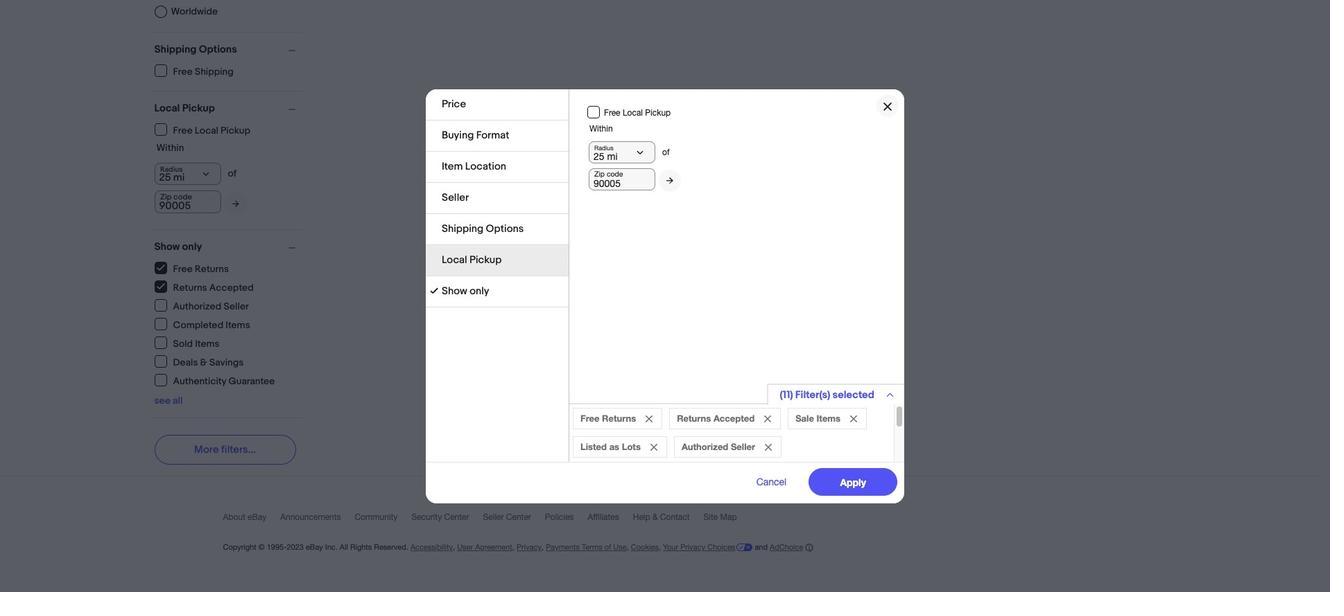 Task type: locate. For each thing, give the bounding box(es) containing it.
about ebay link
[[223, 513, 280, 529]]

privacy right your
[[680, 544, 705, 552]]

of up apply within filter image
[[228, 168, 237, 180]]

center up privacy link
[[506, 513, 531, 523]]

0 horizontal spatial privacy
[[517, 544, 542, 552]]

seller left "remove filter - show only - authorized seller" image
[[731, 441, 755, 452]]

local pickup up show only tab
[[442, 253, 502, 267]]

0 horizontal spatial free local pickup
[[173, 124, 250, 136]]

1 vertical spatial within
[[156, 142, 184, 154]]

1 vertical spatial authorized
[[682, 441, 728, 452]]

free
[[173, 66, 193, 77], [604, 108, 620, 118], [173, 124, 193, 136], [173, 263, 193, 275], [580, 413, 599, 424]]

show only right filter applied icon
[[442, 285, 489, 298]]

deals
[[173, 357, 198, 369]]

returns up as on the left bottom of page
[[602, 413, 636, 424]]

shipping down the shipping options dropdown button
[[195, 66, 234, 77]]

options inside tab list
[[486, 222, 524, 235]]

privacy
[[517, 544, 542, 552], [680, 544, 705, 552]]

only right filter applied icon
[[470, 285, 489, 298]]

0 horizontal spatial items
[[195, 338, 220, 350]]

listed
[[580, 441, 607, 452]]

1 vertical spatial show
[[442, 285, 467, 298]]

items inside completed items link
[[226, 319, 250, 331]]

copyright © 1995-2023 ebay inc. all rights reserved. accessibility , user agreement , privacy , payments terms of use , cookies , your privacy choices
[[223, 544, 735, 552]]

& for contact
[[653, 513, 658, 523]]

filter(s)
[[795, 389, 830, 402]]

of
[[662, 147, 669, 157], [228, 168, 237, 180], [604, 544, 611, 552]]

0 horizontal spatial returns accepted
[[173, 282, 254, 294]]

shipping down item
[[442, 222, 483, 235]]

0 vertical spatial authorized seller
[[173, 301, 249, 312]]

0 vertical spatial authorized
[[173, 301, 221, 312]]

None text field
[[154, 191, 221, 214]]

apply within filter image
[[232, 199, 239, 208]]

of left use
[[604, 544, 611, 552]]

0 vertical spatial free returns
[[173, 263, 229, 275]]

contact
[[660, 513, 690, 523]]

0 horizontal spatial free returns
[[173, 263, 229, 275]]

authorized seller left "remove filter - show only - authorized seller" image
[[682, 441, 755, 452]]

2 horizontal spatial of
[[662, 147, 669, 157]]

free returns up returns accepted "link" at the top left of page
[[173, 263, 229, 275]]

sold
[[173, 338, 193, 350]]

0 vertical spatial returns accepted
[[173, 282, 254, 294]]

0 vertical spatial show
[[154, 241, 180, 254]]

pickup inside free local pickup link
[[221, 124, 250, 136]]

dialog
[[0, 0, 1330, 593]]

user agreement link
[[457, 544, 512, 552]]

0 vertical spatial shipping options
[[154, 43, 237, 56]]

1 privacy from the left
[[517, 544, 542, 552]]

& right deals
[[200, 357, 207, 369]]

shipping options up free shipping link
[[154, 43, 237, 56]]

of for within icon at the right of the page
[[662, 147, 669, 157]]

returns down free returns link
[[173, 282, 207, 294]]

1 horizontal spatial ebay
[[306, 544, 323, 552]]

within image
[[666, 176, 673, 184]]

selected
[[833, 389, 874, 402]]

seller
[[442, 191, 469, 204], [224, 301, 249, 312], [731, 441, 755, 452], [483, 513, 504, 523]]

1 vertical spatial authorized seller
[[682, 441, 755, 452]]

0 horizontal spatial authorized
[[173, 301, 221, 312]]

1 vertical spatial of
[[228, 168, 237, 180]]

ebay right about
[[248, 513, 266, 523]]

1 horizontal spatial of
[[604, 544, 611, 552]]

free returns
[[173, 263, 229, 275], [580, 413, 636, 424]]

security center link
[[411, 513, 483, 529]]

all
[[340, 544, 348, 552]]

1 horizontal spatial free returns
[[580, 413, 636, 424]]

1 vertical spatial show only
[[442, 285, 489, 298]]

, left payments
[[542, 544, 544, 552]]

None text field
[[589, 168, 655, 190]]

1 horizontal spatial &
[[653, 513, 658, 523]]

of up within icon at the right of the page
[[662, 147, 669, 157]]

©
[[259, 544, 265, 552]]

lots
[[622, 441, 641, 452]]

rights
[[350, 544, 372, 552]]

show only up free returns link
[[154, 241, 202, 254]]

accepted up the authorized seller link
[[209, 282, 254, 294]]

1 horizontal spatial only
[[470, 285, 489, 298]]

1 horizontal spatial shipping options
[[442, 222, 524, 235]]

center for seller center
[[506, 513, 531, 523]]

0 horizontal spatial shipping options
[[154, 43, 237, 56]]

items up deals & savings
[[195, 338, 220, 350]]

free shipping
[[173, 66, 234, 77]]

(11)
[[780, 389, 793, 402]]

items for completed items
[[226, 319, 250, 331]]

shipping options down location
[[442, 222, 524, 235]]

0 vertical spatial within
[[589, 124, 613, 133]]

worldwide
[[171, 6, 218, 17]]

adchoice
[[770, 544, 803, 552]]

deals & savings link
[[154, 356, 244, 369]]

accepted inside "link"
[[209, 282, 254, 294]]

privacy down seller center link on the left
[[517, 544, 542, 552]]

as
[[609, 441, 619, 452]]

listed as lots
[[580, 441, 641, 452]]

filters...
[[221, 444, 256, 457]]

0 horizontal spatial only
[[182, 241, 202, 254]]

1 horizontal spatial show
[[442, 285, 467, 298]]

help & contact
[[633, 513, 690, 523]]

adchoice link
[[770, 544, 814, 553]]

returns accepted left remove filter - show only - returns accepted icon
[[677, 413, 755, 424]]

free shipping link
[[154, 64, 234, 77]]

community link
[[355, 513, 411, 529]]

0 horizontal spatial show
[[154, 241, 180, 254]]

0 horizontal spatial &
[[200, 357, 207, 369]]

0 horizontal spatial of
[[228, 168, 237, 180]]

buying format
[[442, 129, 509, 142]]

1 vertical spatial &
[[653, 513, 658, 523]]

0 horizontal spatial local pickup
[[154, 102, 215, 115]]

help
[[633, 513, 650, 523]]

options up the free shipping
[[199, 43, 237, 56]]

items
[[226, 319, 250, 331], [195, 338, 220, 350], [817, 413, 841, 424]]

center for security center
[[444, 513, 469, 523]]

only up free returns link
[[182, 241, 202, 254]]

0 vertical spatial &
[[200, 357, 207, 369]]

& inside 'link'
[[653, 513, 658, 523]]

,
[[453, 544, 455, 552], [512, 544, 514, 552], [542, 544, 544, 552], [627, 544, 629, 552], [659, 544, 661, 552]]

1 horizontal spatial returns accepted
[[677, 413, 755, 424]]

1 horizontal spatial center
[[506, 513, 531, 523]]

&
[[200, 357, 207, 369], [653, 513, 658, 523]]

remove filter - show only - listed as lots image
[[650, 444, 657, 451]]

returns
[[195, 263, 229, 275], [173, 282, 207, 294], [602, 413, 636, 424], [677, 413, 711, 424]]

& right help on the left of the page
[[653, 513, 658, 523]]

1 center from the left
[[444, 513, 469, 523]]

pickup
[[182, 102, 215, 115], [645, 108, 671, 118], [221, 124, 250, 136], [469, 253, 502, 267]]

1 vertical spatial local pickup
[[442, 253, 502, 267]]

, left privacy link
[[512, 544, 514, 552]]

pickup down local pickup dropdown button
[[221, 124, 250, 136]]

items for sale items
[[817, 413, 841, 424]]

2 center from the left
[[506, 513, 531, 523]]

authenticity guarantee
[[173, 375, 275, 387]]

1 vertical spatial options
[[486, 222, 524, 235]]

accessibility link
[[410, 544, 453, 552]]

seller up completed items
[[224, 301, 249, 312]]

site map link
[[704, 513, 751, 529]]

1 vertical spatial free local pickup
[[173, 124, 250, 136]]

1 vertical spatial shipping options
[[442, 222, 524, 235]]

1 horizontal spatial authorized seller
[[682, 441, 755, 452]]

2 vertical spatial shipping
[[442, 222, 483, 235]]

tab list
[[426, 89, 569, 308]]

1 vertical spatial ebay
[[306, 544, 323, 552]]

policies
[[545, 513, 574, 523]]

authorized seller up completed items
[[173, 301, 249, 312]]

1 horizontal spatial within
[[589, 124, 613, 133]]

show
[[154, 241, 180, 254], [442, 285, 467, 298]]

location
[[465, 160, 506, 173]]

about
[[223, 513, 245, 523]]

1 vertical spatial free returns
[[580, 413, 636, 424]]

terms
[[582, 544, 602, 552]]

local pickup inside tab list
[[442, 253, 502, 267]]

options
[[199, 43, 237, 56], [486, 222, 524, 235]]

1 horizontal spatial show only
[[442, 285, 489, 298]]

more filters...
[[194, 444, 256, 457]]

0 vertical spatial of
[[662, 147, 669, 157]]

0 vertical spatial items
[[226, 319, 250, 331]]

, left the user
[[453, 544, 455, 552]]

1 vertical spatial only
[[470, 285, 489, 298]]

remove filter - show only - authorized seller image
[[765, 444, 772, 451]]

returns accepted up the authorized seller link
[[173, 282, 254, 294]]

1 , from the left
[[453, 544, 455, 552]]

, left your
[[659, 544, 661, 552]]

tab list containing price
[[426, 89, 569, 308]]

seller inside seller center link
[[483, 513, 504, 523]]

authorized right 'remove filter - show only - listed as lots' icon
[[682, 441, 728, 452]]

authorized
[[173, 301, 221, 312], [682, 441, 728, 452]]

accepted left remove filter - show only - returns accepted icon
[[713, 413, 755, 424]]

0 horizontal spatial center
[[444, 513, 469, 523]]

center right security
[[444, 513, 469, 523]]

shipping options
[[154, 43, 237, 56], [442, 222, 524, 235]]

1 vertical spatial shipping
[[195, 66, 234, 77]]

0 vertical spatial local pickup
[[154, 102, 215, 115]]

2 vertical spatial items
[[817, 413, 841, 424]]

pickup up free local pickup link on the left top of page
[[182, 102, 215, 115]]

map
[[720, 513, 737, 523]]

pickup up within icon at the right of the page
[[645, 108, 671, 118]]

1 vertical spatial returns accepted
[[677, 413, 755, 424]]

free returns up "listed as lots" on the left bottom of page
[[580, 413, 636, 424]]

local pickup button
[[154, 102, 301, 115]]

0 horizontal spatial accepted
[[209, 282, 254, 294]]

show right filter applied icon
[[442, 285, 467, 298]]

0 vertical spatial accepted
[[209, 282, 254, 294]]

local
[[154, 102, 180, 115], [623, 108, 643, 118], [195, 124, 218, 136], [442, 253, 467, 267]]

0 horizontal spatial options
[[199, 43, 237, 56]]

ebay left inc.
[[306, 544, 323, 552]]

authorized seller
[[173, 301, 249, 312], [682, 441, 755, 452]]

1 horizontal spatial accepted
[[713, 413, 755, 424]]

1 horizontal spatial privacy
[[680, 544, 705, 552]]

shipping up free shipping link
[[154, 43, 197, 56]]

2 vertical spatial of
[[604, 544, 611, 552]]

items down (11) filter(s) selected
[[817, 413, 841, 424]]

items up savings
[[226, 319, 250, 331]]

2 privacy from the left
[[680, 544, 705, 552]]

authorized seller link
[[154, 300, 250, 312]]

1 horizontal spatial local pickup
[[442, 253, 502, 267]]

1 horizontal spatial options
[[486, 222, 524, 235]]

seller inside the authorized seller link
[[224, 301, 249, 312]]

0 vertical spatial free local pickup
[[604, 108, 671, 118]]

seller up agreement
[[483, 513, 504, 523]]

0 vertical spatial options
[[199, 43, 237, 56]]

local pickup up free local pickup link on the left top of page
[[154, 102, 215, 115]]

show up free returns link
[[154, 241, 180, 254]]

items inside sold items link
[[195, 338, 220, 350]]

0 vertical spatial show only
[[154, 241, 202, 254]]

options up show only tab
[[486, 222, 524, 235]]

0 horizontal spatial ebay
[[248, 513, 266, 523]]

0 vertical spatial ebay
[[248, 513, 266, 523]]

0 vertical spatial only
[[182, 241, 202, 254]]

accepted
[[209, 282, 254, 294], [713, 413, 755, 424]]

and
[[755, 544, 768, 552]]

2 horizontal spatial items
[[817, 413, 841, 424]]

seller down item
[[442, 191, 469, 204]]

authorized up completed
[[173, 301, 221, 312]]

returns accepted inside dialog
[[677, 413, 755, 424]]

, left cookies
[[627, 544, 629, 552]]

policies link
[[545, 513, 588, 529]]

0 horizontal spatial within
[[156, 142, 184, 154]]

1 horizontal spatial items
[[226, 319, 250, 331]]

1 vertical spatial items
[[195, 338, 220, 350]]



Task type: vqa. For each thing, say whether or not it's contained in the screenshot.
the Free Returns link "FREE"
yes



Task type: describe. For each thing, give the bounding box(es) containing it.
filter applied image
[[430, 287, 438, 295]]

user
[[457, 544, 473, 552]]

only inside tab
[[470, 285, 489, 298]]

free for free shipping link
[[173, 66, 193, 77]]

pickup up show only tab
[[469, 253, 502, 267]]

agreement
[[475, 544, 512, 552]]

0 horizontal spatial authorized seller
[[173, 301, 249, 312]]

your
[[663, 544, 678, 552]]

payments terms of use link
[[546, 544, 627, 552]]

cancel
[[756, 477, 787, 488]]

accessibility
[[410, 544, 453, 552]]

shipping options button
[[154, 43, 301, 56]]

payments
[[546, 544, 580, 552]]

1 horizontal spatial authorized
[[682, 441, 728, 452]]

choices
[[707, 544, 735, 552]]

free for free local pickup link on the left top of page
[[173, 124, 193, 136]]

show only button
[[154, 241, 301, 254]]

use
[[613, 544, 627, 552]]

remove filter - show only - free returns image
[[646, 416, 653, 423]]

privacy link
[[517, 544, 542, 552]]

5 , from the left
[[659, 544, 661, 552]]

savings
[[209, 357, 244, 369]]

3 , from the left
[[542, 544, 544, 552]]

free returns inside dialog
[[580, 413, 636, 424]]

4 , from the left
[[627, 544, 629, 552]]

item location
[[442, 160, 506, 173]]

show inside tab
[[442, 285, 467, 298]]

remove filter - show only - sale items image
[[850, 416, 857, 423]]

shipping options inside tab list
[[442, 222, 524, 235]]

inc.
[[325, 544, 338, 552]]

deals & savings
[[173, 357, 244, 369]]

community
[[355, 513, 398, 523]]

remove filter - show only - returns accepted image
[[764, 416, 771, 423]]

item
[[442, 160, 463, 173]]

sold items
[[173, 338, 220, 350]]

of for apply within filter image
[[228, 168, 237, 180]]

apply
[[840, 476, 866, 488]]

copyright
[[223, 544, 256, 552]]

site map
[[704, 513, 737, 523]]

free for free returns link
[[173, 263, 193, 275]]

seller center
[[483, 513, 531, 523]]

security
[[411, 513, 442, 523]]

affiliates
[[588, 513, 619, 523]]

about ebay
[[223, 513, 266, 523]]

see
[[154, 395, 171, 407]]

returns accepted inside "link"
[[173, 282, 254, 294]]

returns up returns accepted "link" at the top left of page
[[195, 263, 229, 275]]

announcements link
[[280, 513, 355, 529]]

cookies
[[631, 544, 659, 552]]

reserved.
[[374, 544, 408, 552]]

all
[[173, 395, 183, 407]]

2023
[[287, 544, 304, 552]]

free local pickup link
[[154, 123, 251, 136]]

authenticity guarantee link
[[154, 374, 276, 387]]

guarantee
[[228, 375, 275, 387]]

security center
[[411, 513, 469, 523]]

items for sold items
[[195, 338, 220, 350]]

completed items link
[[154, 318, 251, 331]]

affiliates link
[[588, 513, 633, 529]]

completed items
[[173, 319, 250, 331]]

cancel button
[[741, 468, 802, 496]]

1 vertical spatial accepted
[[713, 413, 755, 424]]

cookies link
[[631, 544, 659, 552]]

(11) filter(s) selected
[[780, 389, 874, 402]]

returns right remove filter - show only - free returns 'image'
[[677, 413, 711, 424]]

show only inside tab
[[442, 285, 489, 298]]

free returns link
[[154, 262, 230, 275]]

announcements
[[280, 513, 341, 523]]

your privacy choices link
[[663, 544, 753, 552]]

help & contact link
[[633, 513, 704, 529]]

1 horizontal spatial free local pickup
[[604, 108, 671, 118]]

sold items link
[[154, 337, 220, 350]]

0 horizontal spatial show only
[[154, 241, 202, 254]]

buying
[[442, 129, 474, 142]]

0 vertical spatial shipping
[[154, 43, 197, 56]]

see all button
[[154, 395, 183, 407]]

dialog containing price
[[0, 0, 1330, 593]]

more
[[194, 444, 219, 457]]

within for apply within filter image
[[156, 142, 184, 154]]

format
[[476, 129, 509, 142]]

sale items
[[795, 413, 841, 424]]

completed
[[173, 319, 223, 331]]

returns accepted link
[[154, 281, 254, 294]]

and adchoice
[[753, 544, 803, 552]]

apply button
[[809, 468, 897, 496]]

2 , from the left
[[512, 544, 514, 552]]

within for within icon at the right of the page
[[589, 124, 613, 133]]

more filters... button
[[154, 435, 296, 465]]

see all
[[154, 395, 183, 407]]

& for savings
[[200, 357, 207, 369]]

(11) filter(s) selected button
[[767, 384, 904, 405]]

shipping inside tab list
[[442, 222, 483, 235]]

returns inside "link"
[[173, 282, 207, 294]]

show only tab
[[426, 276, 569, 308]]

worldwide link
[[154, 6, 218, 18]]

authenticity
[[173, 375, 226, 387]]

seller center link
[[483, 513, 545, 529]]

site
[[704, 513, 718, 523]]

sale
[[795, 413, 814, 424]]

price
[[442, 97, 466, 111]]



